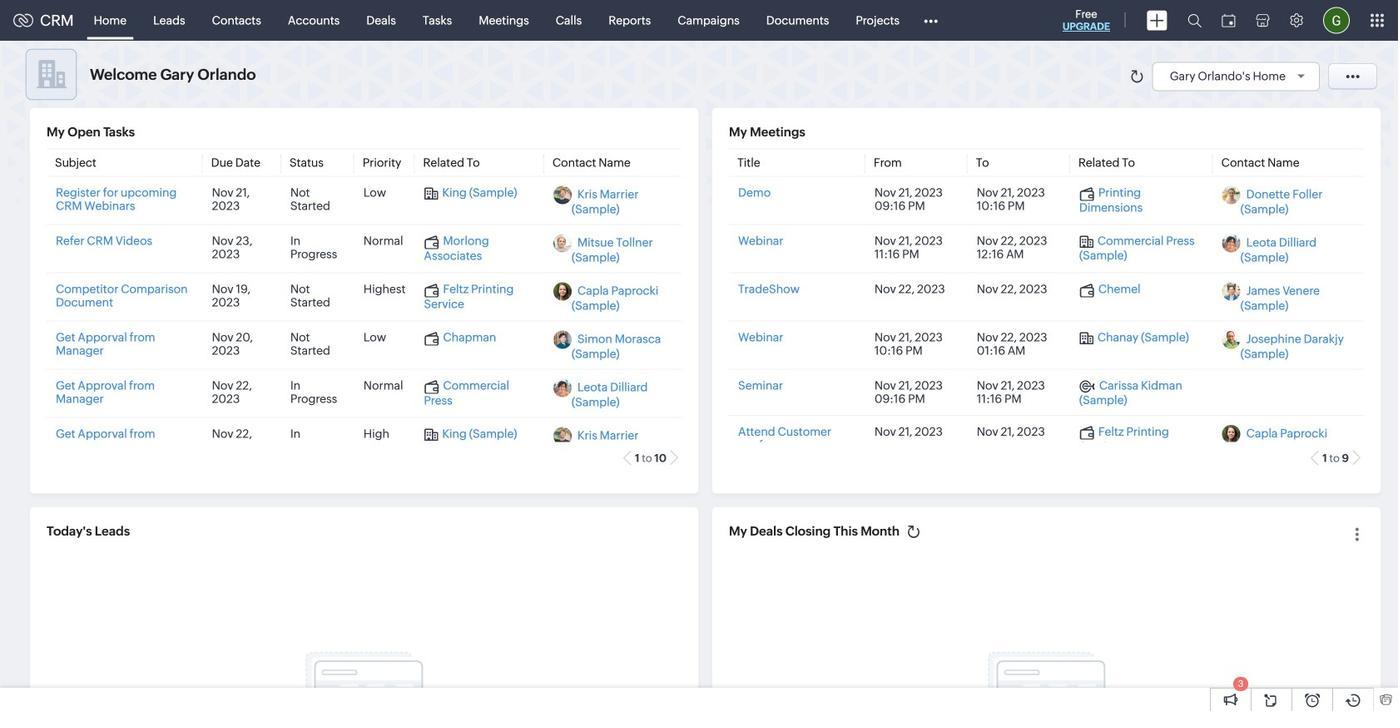 Task type: locate. For each thing, give the bounding box(es) containing it.
search element
[[1178, 0, 1212, 41]]

profile image
[[1324, 7, 1350, 34]]

Other Modules field
[[913, 7, 949, 34]]

logo image
[[13, 14, 33, 27]]



Task type: describe. For each thing, give the bounding box(es) containing it.
calendar image
[[1222, 14, 1236, 27]]

search image
[[1188, 13, 1202, 27]]

profile element
[[1314, 0, 1360, 40]]

create menu image
[[1147, 10, 1168, 30]]

create menu element
[[1137, 0, 1178, 40]]



Task type: vqa. For each thing, say whether or not it's contained in the screenshot.
Search Image
yes



